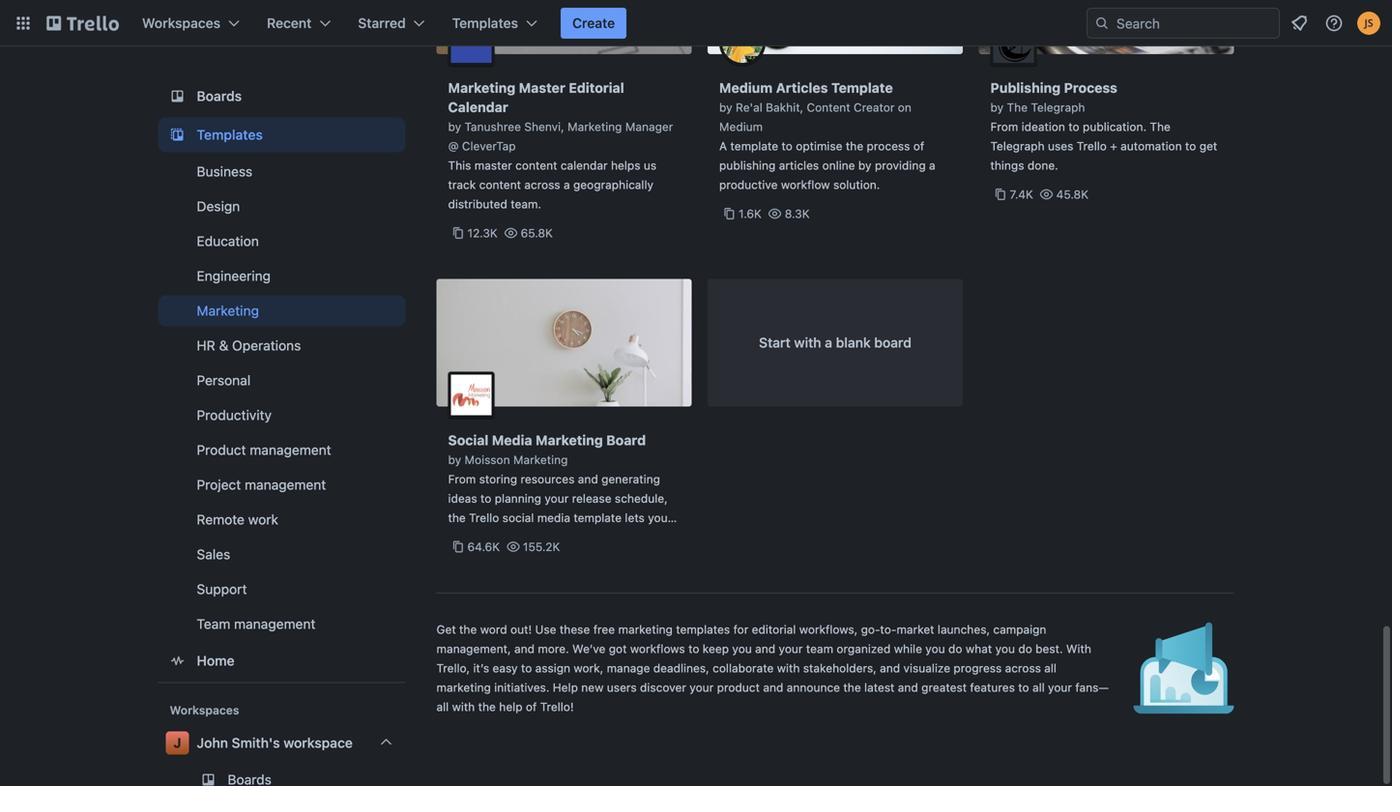Task type: locate. For each thing, give the bounding box(es) containing it.
productivity link
[[158, 400, 406, 431]]

management down "support" link
[[234, 616, 316, 632]]

publishing
[[991, 80, 1061, 96]]

board image
[[166, 84, 189, 108]]

content down 'master'
[[479, 178, 521, 192]]

medium articles template by re'al bakhit, content creator on medium a template to optimise the process of publishing articles online by providing a productive workflow solution.
[[720, 80, 936, 192]]

across inside marketing master editorial calendar by  tanushree shenvi, marketing manager @ clevertap this master content calendar helps us track content across a geographically distributed team.
[[525, 178, 561, 192]]

content down the shenvi,
[[516, 159, 558, 172]]

you up collaborate
[[733, 642, 752, 656]]

0 vertical spatial from
[[991, 120, 1019, 133]]

workspace
[[284, 735, 353, 751]]

telegraph
[[1032, 101, 1086, 114], [991, 139, 1045, 153]]

with down trello,
[[452, 700, 475, 714]]

0 vertical spatial trello
[[1077, 139, 1107, 153]]

1 horizontal spatial marketing
[[619, 623, 673, 636]]

1 vertical spatial trello
[[469, 511, 499, 525]]

boards
[[197, 88, 242, 104]]

the down ideas
[[448, 511, 466, 525]]

management inside team management link
[[234, 616, 316, 632]]

social
[[503, 511, 534, 525]]

1 horizontal spatial the
[[1151, 120, 1171, 133]]

manage up users
[[607, 662, 650, 675]]

we've
[[573, 642, 606, 656]]

management for product management
[[250, 442, 331, 458]]

calendar
[[561, 159, 608, 172]]

1 vertical spatial templates
[[197, 127, 263, 142]]

medium up re'al
[[720, 80, 773, 96]]

0 vertical spatial content
[[516, 159, 558, 172]]

0 horizontal spatial the
[[1007, 101, 1028, 114]]

template board image
[[166, 123, 189, 146]]

creator
[[854, 101, 895, 114]]

new
[[582, 681, 604, 695]]

john
[[197, 735, 228, 751]]

while
[[894, 642, 923, 656]]

planning
[[495, 492, 542, 505]]

team management link
[[158, 609, 406, 640]]

hr & operations
[[197, 337, 301, 353]]

0 notifications image
[[1288, 12, 1312, 35]]

0 horizontal spatial of
[[526, 700, 537, 714]]

1 vertical spatial of
[[526, 700, 537, 714]]

what
[[966, 642, 993, 656]]

publication.
[[1083, 120, 1147, 133]]

articles
[[776, 80, 828, 96]]

with up announce
[[777, 662, 800, 675]]

publishing process by the telegraph from ideation to publication. the telegraph uses trello + automation to get things done.
[[991, 80, 1218, 172]]

market
[[897, 623, 935, 636]]

your
[[545, 492, 569, 505], [779, 642, 803, 656], [690, 681, 714, 695], [1049, 681, 1073, 695]]

more.
[[538, 642, 569, 656]]

by inside marketing master editorial calendar by  tanushree shenvi, marketing manager @ clevertap this master content calendar helps us track content across a geographically distributed team.
[[448, 120, 462, 133]]

clevertap
[[462, 139, 516, 153]]

workspaces up board "icon"
[[142, 15, 221, 31]]

management inside project management link
[[245, 477, 326, 493]]

0 vertical spatial across
[[525, 178, 561, 192]]

start with a blank board
[[759, 335, 912, 351]]

a right the providing
[[930, 159, 936, 172]]

1 vertical spatial from
[[448, 473, 476, 486]]

got
[[609, 642, 627, 656]]

uses
[[1049, 139, 1074, 153]]

and down out!
[[515, 642, 535, 656]]

a down calendar
[[564, 178, 570, 192]]

the inside social media marketing board by moisson marketing from storing resources and generating ideas to planning your release schedule, the trello social media template lets you manage it all in one place!
[[448, 511, 466, 525]]

john smith's workspace
[[197, 735, 353, 751]]

0 vertical spatial the
[[1007, 101, 1028, 114]]

trello up it
[[469, 511, 499, 525]]

0 vertical spatial of
[[914, 139, 925, 153]]

1 vertical spatial the
[[1151, 120, 1171, 133]]

template up publishing
[[731, 139, 779, 153]]

and down the visualize
[[898, 681, 919, 695]]

starred button
[[347, 8, 437, 39]]

templates
[[452, 15, 519, 31], [197, 127, 263, 142]]

of inside get the word out! use these free marketing templates for editorial workflows, go-to-market launches, campaign management, and more. we've got workflows to keep you and your team organized while you do what you do best. with trello, it's easy to assign work, manage deadlines, collaborate with stakeholders, and visualize progress across all marketing initiatives. help new users discover your product and announce the latest and greatest features to all your fans— all with the help of trello!
[[526, 700, 537, 714]]

with right start
[[795, 335, 822, 351]]

1 vertical spatial content
[[479, 178, 521, 192]]

publishing
[[720, 159, 776, 172]]

john smith (johnsmith38824343) image
[[1358, 12, 1381, 35]]

manager
[[626, 120, 674, 133]]

management down product management link
[[245, 477, 326, 493]]

1 horizontal spatial from
[[991, 120, 1019, 133]]

workspaces button
[[131, 8, 252, 39]]

1 horizontal spatial trello
[[1077, 139, 1107, 153]]

workspaces
[[142, 15, 221, 31], [170, 704, 239, 717]]

do down launches,
[[949, 642, 963, 656]]

education link
[[158, 226, 406, 257]]

you inside social media marketing board by moisson marketing from storing resources and generating ideas to planning your release schedule, the trello social media template lets you manage it all in one place!
[[648, 511, 668, 525]]

and up latest
[[880, 662, 901, 675]]

across down best.
[[1006, 662, 1042, 675]]

workspaces inside dropdown button
[[142, 15, 221, 31]]

1.6k
[[739, 207, 762, 221]]

marketing up "workflows"
[[619, 623, 673, 636]]

1 vertical spatial management
[[245, 477, 326, 493]]

1 horizontal spatial do
[[1019, 642, 1033, 656]]

ideas
[[448, 492, 477, 505]]

this
[[448, 159, 471, 172]]

on
[[898, 101, 912, 114]]

by down publishing
[[991, 101, 1004, 114]]

0 vertical spatial manage
[[448, 531, 492, 544]]

1 vertical spatial manage
[[607, 662, 650, 675]]

2 vertical spatial a
[[825, 335, 833, 351]]

templates up calendar
[[452, 15, 519, 31]]

us
[[644, 159, 657, 172]]

1 horizontal spatial of
[[914, 139, 925, 153]]

0 vertical spatial template
[[731, 139, 779, 153]]

1 horizontal spatial a
[[825, 335, 833, 351]]

remote work link
[[158, 504, 406, 535]]

marketing icon image
[[1110, 618, 1235, 719]]

0 vertical spatial medium
[[720, 80, 773, 96]]

medium down re'al
[[720, 120, 763, 133]]

0 vertical spatial templates
[[452, 15, 519, 31]]

telegraph up 'things'
[[991, 139, 1045, 153]]

0 vertical spatial management
[[250, 442, 331, 458]]

providing
[[875, 159, 926, 172]]

0 vertical spatial with
[[795, 335, 822, 351]]

0 horizontal spatial templates
[[197, 127, 263, 142]]

distributed
[[448, 197, 508, 211]]

to down templates
[[689, 642, 700, 656]]

search image
[[1095, 15, 1110, 31]]

across
[[525, 178, 561, 192], [1006, 662, 1042, 675]]

get the word out! use these free marketing templates for editorial workflows, go-to-market launches, campaign management, and more. we've got workflows to keep you and your team organized while you do what you do best. with trello, it's easy to assign work, manage deadlines, collaborate with stakeholders, and visualize progress across all marketing initiatives. help new users discover your product and announce the latest and greatest features to all your fans— all with the help of trello!
[[437, 623, 1109, 714]]

you right lets
[[648, 511, 668, 525]]

1 horizontal spatial templates
[[452, 15, 519, 31]]

re'al bakhit, content creator on medium image
[[720, 19, 952, 67]]

2 horizontal spatial a
[[930, 159, 936, 172]]

management down productivity link
[[250, 442, 331, 458]]

recent button
[[255, 8, 343, 39]]

1 medium from the top
[[720, 80, 773, 96]]

1 horizontal spatial template
[[731, 139, 779, 153]]

open information menu image
[[1325, 14, 1345, 33]]

7.4k
[[1010, 188, 1034, 201]]

optimise
[[796, 139, 843, 153]]

the telegraph image
[[991, 19, 1037, 66]]

1 vertical spatial template
[[574, 511, 622, 525]]

the up automation
[[1151, 120, 1171, 133]]

social
[[448, 432, 489, 448]]

lets
[[625, 511, 645, 525]]

content
[[807, 101, 851, 114]]

1 vertical spatial across
[[1006, 662, 1042, 675]]

in
[[521, 531, 531, 544]]

2 do from the left
[[1019, 642, 1033, 656]]

0 horizontal spatial manage
[[448, 531, 492, 544]]

these
[[560, 623, 590, 636]]

manage inside social media marketing board by moisson marketing from storing resources and generating ideas to planning your release schedule, the trello social media template lets you manage it all in one place!
[[448, 531, 492, 544]]

1 do from the left
[[949, 642, 963, 656]]

the down publishing
[[1007, 101, 1028, 114]]

0 vertical spatial workspaces
[[142, 15, 221, 31]]

from inside "publishing process by the telegraph from ideation to publication. the telegraph uses trello + automation to get things done."
[[991, 120, 1019, 133]]

across up team.
[[525, 178, 561, 192]]

start
[[759, 335, 791, 351]]

primary element
[[0, 0, 1393, 46]]

marketing down trello,
[[437, 681, 491, 695]]

fans—
[[1076, 681, 1109, 695]]

design
[[197, 198, 240, 214]]

by down social
[[448, 453, 462, 467]]

trello!
[[540, 700, 574, 714]]

editorial
[[569, 80, 625, 96]]

team management
[[197, 616, 316, 632]]

templates up business
[[197, 127, 263, 142]]

manage inside get the word out! use these free marketing templates for editorial workflows, go-to-market launches, campaign management, and more. we've got workflows to keep you and your team organized while you do what you do best. with trello, it's easy to assign work, manage deadlines, collaborate with stakeholders, and visualize progress across all marketing initiatives. help new users discover your product and announce the latest and greatest features to all your fans— all with the help of trello!
[[607, 662, 650, 675]]

discover
[[640, 681, 687, 695]]

1 horizontal spatial manage
[[607, 662, 650, 675]]

0 horizontal spatial a
[[564, 178, 570, 192]]

Search field
[[1110, 9, 1280, 38]]

do down campaign
[[1019, 642, 1033, 656]]

the up online
[[846, 139, 864, 153]]

manage left it
[[448, 531, 492, 544]]

from up ideas
[[448, 473, 476, 486]]

1 vertical spatial marketing
[[437, 681, 491, 695]]

0 horizontal spatial template
[[574, 511, 622, 525]]

templates inside 'dropdown button'
[[452, 15, 519, 31]]

templates
[[676, 623, 731, 636]]

from up 'things'
[[991, 120, 1019, 133]]

medium
[[720, 80, 773, 96], [720, 120, 763, 133]]

to down the storing
[[481, 492, 492, 505]]

0 horizontal spatial trello
[[469, 511, 499, 525]]

things
[[991, 159, 1025, 172]]

by left re'al
[[720, 101, 733, 114]]

trello left +
[[1077, 139, 1107, 153]]

bakhit,
[[766, 101, 804, 114]]

manage
[[448, 531, 492, 544], [607, 662, 650, 675]]

to up initiatives. on the left bottom of the page
[[521, 662, 532, 675]]

geographically
[[574, 178, 654, 192]]

0 horizontal spatial do
[[949, 642, 963, 656]]

boards link
[[158, 79, 406, 113]]

template down 'release'
[[574, 511, 622, 525]]

1 horizontal spatial across
[[1006, 662, 1042, 675]]

word
[[480, 623, 507, 636]]

master
[[475, 159, 512, 172]]

and up 'release'
[[578, 473, 599, 486]]

from inside social media marketing board by moisson marketing from storing resources and generating ideas to planning your release schedule, the trello social media template lets you manage it all in one place!
[[448, 473, 476, 486]]

your up media
[[545, 492, 569, 505]]

1 vertical spatial a
[[564, 178, 570, 192]]

0 horizontal spatial from
[[448, 473, 476, 486]]

best.
[[1036, 642, 1064, 656]]

to up articles
[[782, 139, 793, 153]]

team.
[[511, 197, 542, 211]]

of right help
[[526, 700, 537, 714]]

to inside medium articles template by re'al bakhit, content creator on medium a template to optimise the process of publishing articles online by providing a productive workflow solution.
[[782, 139, 793, 153]]

editorial
[[752, 623, 797, 636]]

of up the providing
[[914, 139, 925, 153]]

0 horizontal spatial across
[[525, 178, 561, 192]]

@
[[448, 139, 459, 153]]

management inside product management link
[[250, 442, 331, 458]]

by up @
[[448, 120, 462, 133]]

assign
[[536, 662, 571, 675]]

telegraph up ideation
[[1032, 101, 1086, 114]]

and down editorial
[[756, 642, 776, 656]]

0 vertical spatial a
[[930, 159, 936, 172]]

workspaces up john
[[170, 704, 239, 717]]

a left the blank
[[825, 335, 833, 351]]

template
[[832, 80, 894, 96]]

1 vertical spatial medium
[[720, 120, 763, 133]]

2 vertical spatial management
[[234, 616, 316, 632]]

the down stakeholders,
[[844, 681, 862, 695]]

your down 'deadlines,'
[[690, 681, 714, 695]]



Task type: describe. For each thing, give the bounding box(es) containing it.
engineering link
[[158, 261, 406, 291]]

template inside medium articles template by re'al bakhit, content creator on medium a template to optimise the process of publishing articles online by providing a productive workflow solution.
[[731, 139, 779, 153]]

0 vertical spatial marketing
[[619, 623, 673, 636]]

your down editorial
[[779, 642, 803, 656]]

sales
[[197, 546, 230, 562]]

remote work
[[197, 512, 279, 527]]

to up 'uses'
[[1069, 120, 1080, 133]]

ideation
[[1022, 120, 1066, 133]]

help
[[499, 700, 523, 714]]

your left "fans—"
[[1049, 681, 1073, 695]]

hr & operations link
[[158, 330, 406, 361]]

get
[[1200, 139, 1218, 153]]

the up management, at the left bottom of page
[[460, 623, 477, 636]]

done.
[[1028, 159, 1059, 172]]

automation
[[1121, 139, 1183, 153]]

generating
[[602, 473, 661, 486]]

process
[[867, 139, 911, 153]]

education
[[197, 233, 259, 249]]

you down campaign
[[996, 642, 1016, 656]]

templates button
[[441, 8, 549, 39]]

155.2k
[[523, 540, 560, 554]]

to inside social media marketing board by moisson marketing from storing resources and generating ideas to planning your release schedule, the trello social media template lets you manage it all in one place!
[[481, 492, 492, 505]]

resources
[[521, 473, 575, 486]]

all inside social media marketing board by moisson marketing from storing resources and generating ideas to planning your release schedule, the trello social media template lets you manage it all in one place!
[[505, 531, 518, 544]]

progress
[[954, 662, 1002, 675]]

productive
[[720, 178, 778, 192]]

board
[[607, 432, 646, 448]]

project management link
[[158, 469, 406, 500]]

your inside social media marketing board by moisson marketing from storing resources and generating ideas to planning your release schedule, the trello social media template lets you manage it all in one place!
[[545, 492, 569, 505]]

trello inside social media marketing board by moisson marketing from storing resources and generating ideas to planning your release schedule, the trello social media template lets you manage it all in one place!
[[469, 511, 499, 525]]

template inside social media marketing board by moisson marketing from storing resources and generating ideas to planning your release schedule, the trello social media template lets you manage it all in one place!
[[574, 511, 622, 525]]

you up the visualize
[[926, 642, 946, 656]]

0 horizontal spatial marketing
[[437, 681, 491, 695]]

moisson marketing image
[[448, 372, 495, 418]]

blank
[[836, 335, 871, 351]]

home image
[[166, 649, 189, 673]]

by inside social media marketing board by moisson marketing from storing resources and generating ideas to planning your release schedule, the trello social media template lets you manage it all in one place!
[[448, 453, 462, 467]]

announce
[[787, 681, 841, 695]]

1 vertical spatial workspaces
[[170, 704, 239, 717]]

to right features
[[1019, 681, 1030, 695]]

a inside marketing master editorial calendar by  tanushree shenvi, marketing manager @ clevertap this master content calendar helps us track content across a geographically distributed team.
[[564, 178, 570, 192]]

product
[[197, 442, 246, 458]]

with inside button
[[795, 335, 822, 351]]

solution.
[[834, 178, 881, 192]]

master
[[519, 80, 566, 96]]

users
[[607, 681, 637, 695]]

operations
[[232, 337, 301, 353]]

re'al
[[736, 101, 763, 114]]

with
[[1067, 642, 1092, 656]]

it
[[495, 531, 502, 544]]

personal
[[197, 372, 251, 388]]

management,
[[437, 642, 511, 656]]

help
[[553, 681, 578, 695]]

a inside medium articles template by re'al bakhit, content creator on medium a template to optimise the process of publishing articles online by providing a productive workflow solution.
[[930, 159, 936, 172]]

to left the get
[[1186, 139, 1197, 153]]

media
[[492, 432, 533, 448]]

calendar
[[448, 99, 509, 115]]

organized
[[837, 642, 891, 656]]

templates link
[[158, 117, 406, 152]]

0 vertical spatial telegraph
[[1032, 101, 1086, 114]]

+
[[1111, 139, 1118, 153]]

schedule,
[[615, 492, 668, 505]]

features
[[971, 681, 1016, 695]]

a inside button
[[825, 335, 833, 351]]

articles
[[779, 159, 820, 172]]

2 medium from the top
[[720, 120, 763, 133]]

product
[[717, 681, 760, 695]]

productivity
[[197, 407, 272, 423]]

workflow
[[781, 178, 831, 192]]

online
[[823, 159, 856, 172]]

45.8k
[[1057, 188, 1089, 201]]

out!
[[511, 623, 532, 636]]

social media marketing board by moisson marketing from storing resources and generating ideas to planning your release schedule, the trello social media template lets you manage it all in one place!
[[448, 432, 668, 544]]

create
[[573, 15, 615, 31]]

remote
[[197, 512, 245, 527]]

business link
[[158, 156, 406, 187]]

&
[[219, 337, 229, 353]]

deadlines,
[[654, 662, 710, 675]]

it's
[[473, 662, 490, 675]]

marketing master editorial calendar by  tanushree shenvi, marketing manager @ clevertap this master content calendar helps us track content across a geographically distributed team.
[[448, 80, 674, 211]]

get
[[437, 623, 456, 636]]

track
[[448, 178, 476, 192]]

1 vertical spatial with
[[777, 662, 800, 675]]

support link
[[158, 574, 406, 605]]

2 vertical spatial with
[[452, 700, 475, 714]]

1 vertical spatial telegraph
[[991, 139, 1045, 153]]

easy
[[493, 662, 518, 675]]

across inside get the word out! use these free marketing templates for editorial workflows, go-to-market launches, campaign management, and more. we've got workflows to keep you and your team organized while you do what you do best. with trello, it's easy to assign work, manage deadlines, collaborate with stakeholders, and visualize progress across all marketing initiatives. help new users discover your product and announce the latest and greatest features to all your fans— all with the help of trello!
[[1006, 662, 1042, 675]]

team
[[807, 642, 834, 656]]

start with a blank board button
[[708, 279, 963, 407]]

hr
[[197, 337, 215, 353]]

12.3k
[[468, 226, 498, 240]]

shenvi,
[[525, 120, 565, 133]]

of inside medium articles template by re'al bakhit, content creator on medium a template to optimise the process of publishing articles online by providing a productive workflow solution.
[[914, 139, 925, 153]]

engineering
[[197, 268, 271, 284]]

project management
[[197, 477, 326, 493]]

tanushree shenvi, marketing manager @ clevertap image
[[448, 19, 495, 66]]

workflows,
[[800, 623, 858, 636]]

work,
[[574, 662, 604, 675]]

and inside social media marketing board by moisson marketing from storing resources and generating ideas to planning your release schedule, the trello social media template lets you manage it all in one place!
[[578, 473, 599, 486]]

back to home image
[[46, 8, 119, 39]]

trello inside "publishing process by the telegraph from ideation to publication. the telegraph uses trello + automation to get things done."
[[1077, 139, 1107, 153]]

management for team management
[[234, 616, 316, 632]]

stakeholders,
[[804, 662, 877, 675]]

by inside "publishing process by the telegraph from ideation to publication. the telegraph uses trello + automation to get things done."
[[991, 101, 1004, 114]]

go-
[[861, 623, 881, 636]]

support
[[197, 581, 247, 597]]

by up solution. at the top of page
[[859, 159, 872, 172]]

collaborate
[[713, 662, 774, 675]]

the left help
[[478, 700, 496, 714]]

and right product
[[764, 681, 784, 695]]

moisson
[[465, 453, 510, 467]]

personal link
[[158, 365, 406, 396]]

product management link
[[158, 435, 406, 466]]

trello,
[[437, 662, 470, 675]]

management for project management
[[245, 477, 326, 493]]

the inside medium articles template by re'al bakhit, content creator on medium a template to optimise the process of publishing articles online by providing a productive workflow solution.
[[846, 139, 864, 153]]



Task type: vqa. For each thing, say whether or not it's contained in the screenshot.


